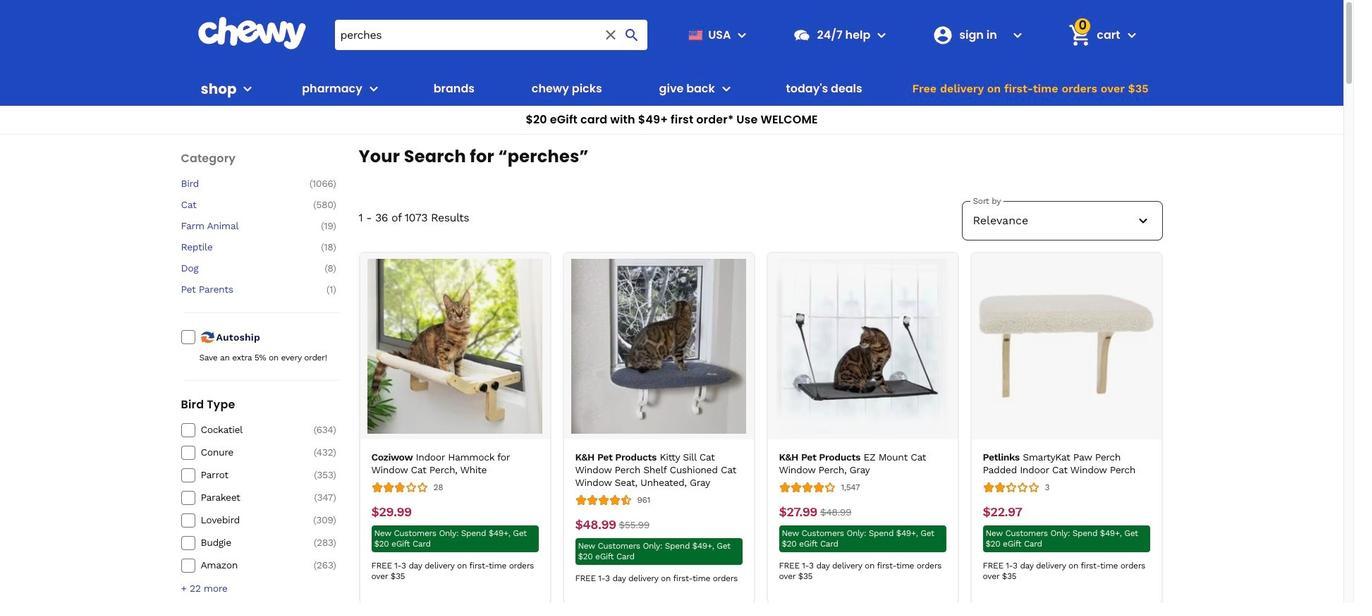 Task type: locate. For each thing, give the bounding box(es) containing it.
submit search image
[[624, 26, 641, 43]]

None text field
[[619, 517, 650, 533]]

menu image up give back menu image
[[734, 26, 751, 43]]

1 vertical spatial menu image
[[239, 80, 256, 97]]

1 horizontal spatial menu image
[[734, 26, 751, 43]]

coziwow indoor hammock for window cat perch, white image
[[368, 259, 542, 434]]

Product search field
[[335, 20, 648, 50]]

0 vertical spatial menu image
[[734, 26, 751, 43]]

chewy support image
[[793, 26, 812, 44]]

0 horizontal spatial menu image
[[239, 80, 256, 97]]

help menu image
[[874, 26, 891, 43]]

menu image
[[734, 26, 751, 43], [239, 80, 256, 97]]

menu image down the chewy home image
[[239, 80, 256, 97]]

None text field
[[371, 504, 412, 520], [779, 504, 818, 520], [820, 504, 852, 520], [983, 504, 1022, 520], [575, 517, 616, 533], [371, 504, 412, 520], [779, 504, 818, 520], [820, 504, 852, 520], [983, 504, 1022, 520], [575, 517, 616, 533]]

items image
[[1068, 23, 1093, 47]]

k&h pet products kitty sill cat window perch shelf cushioned cat window seat, unheated, gray image
[[571, 259, 746, 434]]



Task type: vqa. For each thing, say whether or not it's contained in the screenshot.
Petlinks SmartyKat Paw Perch Padded Indoor Cat Window Perch image
yes



Task type: describe. For each thing, give the bounding box(es) containing it.
cart menu image
[[1123, 26, 1140, 43]]

site banner
[[0, 0, 1344, 135]]

chewy home image
[[197, 17, 307, 49]]

k&h pet products ez mount cat window perch, gray image
[[775, 259, 950, 434]]

delete search image
[[603, 26, 620, 43]]

Search text field
[[335, 20, 648, 50]]

pharmacy menu image
[[365, 80, 382, 97]]

petlinks smartykat paw perch padded indoor cat window perch image
[[979, 259, 1154, 434]]

account menu image
[[1010, 26, 1027, 43]]

give back menu image
[[718, 80, 735, 97]]



